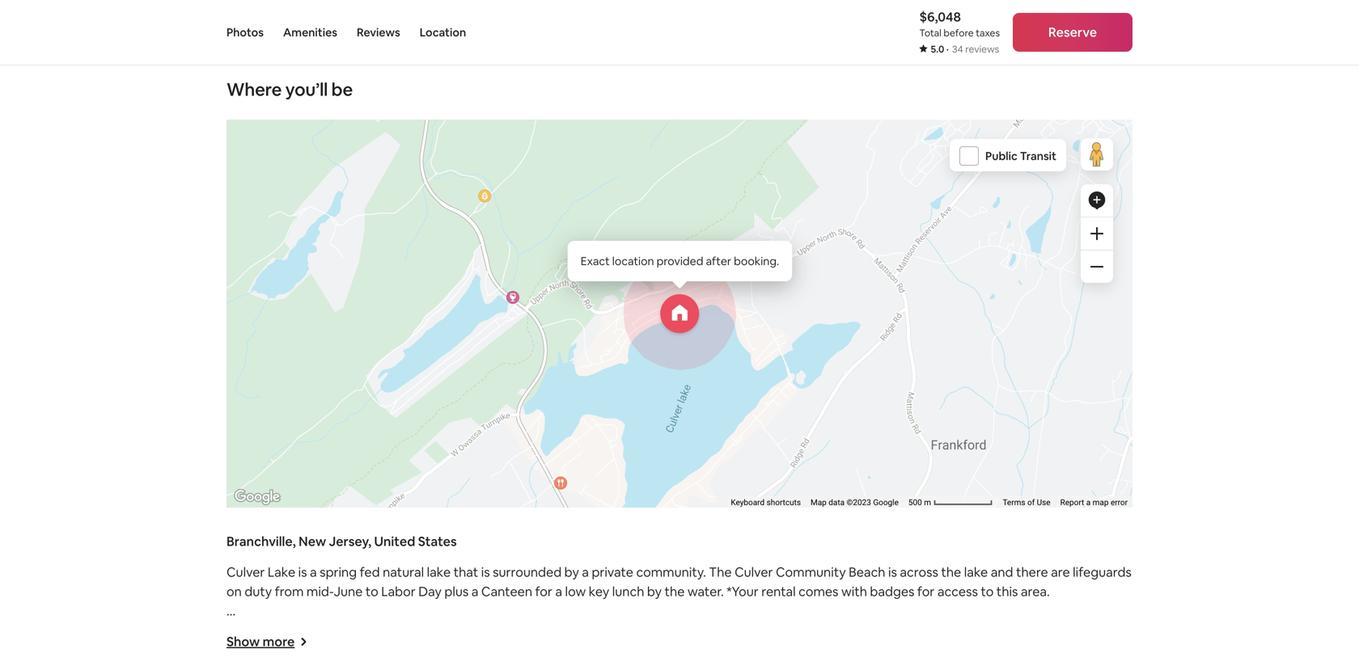 Task type: locate. For each thing, give the bounding box(es) containing it.
a right plus at bottom left
[[472, 584, 479, 600]]

key
[[589, 584, 609, 600]]

0 horizontal spatial for
[[535, 584, 553, 600]]

and left several
[[531, 623, 554, 639]]

lake
[[427, 564, 451, 581], [964, 564, 988, 581]]

amenities button
[[283, 0, 337, 65]]

the up access
[[941, 564, 961, 581]]

reserve button
[[1013, 13, 1133, 52]]

0 horizontal spatial and
[[531, 623, 554, 639]]

google
[[873, 498, 899, 508]]

for
[[535, 584, 553, 600], [917, 584, 935, 600]]

distilleries
[[469, 623, 528, 639]]

report a map error link
[[1060, 498, 1128, 508]]

several
[[556, 623, 598, 639]]

2 for from the left
[[917, 584, 935, 600]]

natural
[[383, 564, 424, 581]]

community
[[776, 564, 846, 581]]

for down the surrounded
[[535, 584, 553, 600]]

show more button
[[227, 634, 308, 650]]

canteen
[[481, 584, 532, 600]]

culver up *your
[[735, 564, 773, 581]]

spring
[[320, 564, 357, 581]]

such
[[696, 623, 724, 639]]

1 horizontal spatial and
[[959, 623, 982, 639]]

*your
[[727, 584, 759, 600]]

farm
[[1024, 623, 1054, 639]]

is right lake
[[298, 564, 307, 581]]

1 horizontal spatial culver
[[735, 564, 773, 581]]

is right "that"
[[481, 564, 490, 581]]

a up mid-
[[310, 564, 317, 581]]

0 horizontal spatial activities
[[265, 623, 318, 639]]

show
[[227, 634, 260, 650]]

by up low
[[565, 564, 579, 581]]

1 horizontal spatial to
[[981, 584, 994, 600]]

your stay location, map pin image
[[660, 294, 699, 333]]

lake up access
[[964, 564, 988, 581]]

map
[[811, 498, 827, 508]]

transit
[[1020, 149, 1057, 163]]

a up low
[[582, 564, 589, 581]]

$6,048 total before taxes
[[920, 8, 1000, 39]]

1 vertical spatial the
[[665, 584, 685, 600]]

as
[[726, 623, 739, 639]]

culver
[[227, 564, 265, 581], [735, 564, 773, 581]]

by
[[565, 564, 579, 581], [647, 584, 662, 600]]

a left low
[[555, 584, 562, 600]]

0 horizontal spatial to
[[366, 584, 379, 600]]

1 horizontal spatial activities
[[640, 623, 693, 639]]

photos
[[227, 25, 264, 40]]

·
[[947, 43, 949, 55]]

0 horizontal spatial culver
[[227, 564, 265, 581]]

2 horizontal spatial is
[[888, 564, 897, 581]]

labor
[[381, 584, 416, 600]]

drag pegman onto the map to open street view image
[[1081, 138, 1113, 171]]

and left space
[[959, 623, 982, 639]]

community.
[[636, 564, 706, 581]]

is
[[298, 564, 307, 581], [481, 564, 490, 581], [888, 564, 897, 581]]

to left this
[[981, 584, 994, 600]]

1 horizontal spatial for
[[917, 584, 935, 600]]

is up badges
[[888, 564, 897, 581]]

report a map error
[[1060, 498, 1128, 508]]

1 horizontal spatial the
[[941, 564, 961, 581]]

zoom out image
[[1091, 260, 1104, 273]]

(20
[[280, 642, 299, 659]]

0 horizontal spatial lake
[[427, 564, 451, 581]]

lake up the day
[[427, 564, 451, 581]]

5.0 · 34 reviews
[[931, 43, 999, 55]]

1 horizontal spatial lake
[[964, 564, 988, 581]]

1 activities from the left
[[265, 623, 318, 639]]

0 horizontal spatial the
[[665, 584, 685, 600]]

the down community.
[[665, 584, 685, 600]]

for down across
[[917, 584, 935, 600]]

to
[[366, 584, 379, 600], [981, 584, 994, 600]]

and up this
[[991, 564, 1013, 581]]

keyboard shortcuts
[[731, 498, 801, 508]]

location button
[[420, 0, 466, 65]]

this
[[997, 584, 1018, 600]]

map data ©2023 google
[[811, 498, 899, 508]]

and
[[991, 564, 1013, 581], [531, 623, 554, 639], [959, 623, 982, 639]]

wineries,
[[414, 623, 466, 639]]

water.
[[688, 584, 724, 600]]

space
[[985, 623, 1021, 639]]

from
[[275, 584, 304, 600]]

zoo
[[1057, 623, 1081, 639]]

1 horizontal spatial by
[[647, 584, 662, 600]]

0 horizontal spatial is
[[298, 564, 307, 581]]

mid-
[[307, 584, 334, 600]]

activities up (20
[[265, 623, 318, 639]]

by down community.
[[647, 584, 662, 600]]

culver up on
[[227, 564, 265, 581]]

you'll
[[285, 78, 328, 101]]

&
[[1083, 623, 1092, 639]]

waterpark
[[839, 623, 903, 639]]

error
[[1111, 498, 1128, 508]]

be
[[331, 78, 353, 101]]

public
[[986, 149, 1018, 163]]

are
[[1051, 564, 1070, 581]]

other
[[227, 623, 262, 639]]

2 horizontal spatial and
[[991, 564, 1013, 581]]

reserve
[[1049, 24, 1097, 40]]

1 horizontal spatial is
[[481, 564, 490, 581]]

fed
[[360, 564, 380, 581]]

beach
[[849, 564, 886, 581]]

map
[[1093, 498, 1109, 508]]

a left map
[[1086, 498, 1091, 508]]

to down fed
[[366, 584, 379, 600]]

$6,048
[[920, 8, 961, 25]]

creek
[[801, 623, 836, 639]]

2 is from the left
[[481, 564, 490, 581]]

0 horizontal spatial by
[[565, 564, 579, 581]]

united
[[374, 534, 415, 550]]

activities left the such
[[640, 623, 693, 639]]



Task type: vqa. For each thing, say whether or not it's contained in the screenshot.
you'll
yes



Task type: describe. For each thing, give the bounding box(es) containing it.
surrounded
[[493, 564, 562, 581]]

june
[[334, 584, 363, 600]]

2 lake from the left
[[964, 564, 988, 581]]

comes
[[799, 584, 839, 600]]

taxes
[[976, 27, 1000, 39]]

new
[[299, 534, 326, 550]]

badges
[[870, 584, 915, 600]]

reviews
[[966, 43, 999, 55]]

lake
[[268, 564, 295, 581]]

area.
[[1021, 584, 1050, 600]]

duty
[[245, 584, 272, 600]]

500 m button
[[904, 497, 998, 508]]

zoom in image
[[1091, 227, 1104, 240]]

total
[[920, 27, 942, 39]]

1 to from the left
[[366, 584, 379, 600]]

other activities include golfing, wineries, distilleries and several family activities such as mountain creek waterpark (40mins) and space farm zoo & museum (20 mins).
[[227, 623, 1092, 659]]

include
[[321, 623, 364, 639]]

500 m
[[909, 498, 933, 508]]

2 culver from the left
[[735, 564, 773, 581]]

photos button
[[227, 0, 264, 65]]

museum
[[227, 642, 277, 659]]

rental
[[762, 584, 796, 600]]

branchville, new jersey, united states
[[227, 534, 457, 550]]

1 lake from the left
[[427, 564, 451, 581]]

amenities
[[283, 25, 337, 40]]

location
[[420, 25, 466, 40]]

0 vertical spatial by
[[565, 564, 579, 581]]

mountain
[[742, 623, 798, 639]]

google image
[[231, 487, 284, 508]]

terms of use link
[[1003, 498, 1051, 508]]

1 is from the left
[[298, 564, 307, 581]]

low
[[565, 584, 586, 600]]

on
[[227, 584, 242, 600]]

2 activities from the left
[[640, 623, 693, 639]]

m
[[924, 498, 931, 508]]

and inside 'culver lake is a spring fed natural lake that is surrounded by a private community. the culver community beach is across the lake and there are lifeguards on duty from mid-june to labor day plus a canteen for a low key lunch by the water. *your rental comes with badges for access to this area.'
[[991, 564, 1013, 581]]

lunch
[[612, 584, 644, 600]]

reviews
[[357, 25, 400, 40]]

branchville,
[[227, 534, 296, 550]]

access
[[938, 584, 978, 600]]

terms
[[1003, 498, 1026, 508]]

keyboard shortcuts button
[[731, 497, 801, 508]]

jersey,
[[329, 534, 371, 550]]

that
[[454, 564, 478, 581]]

where you'll be
[[227, 78, 353, 101]]

reviews button
[[357, 0, 400, 65]]

3 is from the left
[[888, 564, 897, 581]]

of
[[1028, 498, 1035, 508]]

1 culver from the left
[[227, 564, 265, 581]]

across
[[900, 564, 939, 581]]

lifeguards
[[1073, 564, 1132, 581]]

500
[[909, 498, 922, 508]]

where
[[227, 78, 282, 101]]

with
[[841, 584, 867, 600]]

day
[[419, 584, 442, 600]]

report
[[1060, 498, 1084, 508]]

34
[[952, 43, 963, 55]]

before
[[944, 27, 974, 39]]

family
[[601, 623, 637, 639]]

there
[[1016, 564, 1048, 581]]

mins).
[[302, 642, 337, 659]]

add a place to the map image
[[1087, 191, 1107, 210]]

golfing,
[[367, 623, 411, 639]]

keyboard
[[731, 498, 765, 508]]

0 vertical spatial the
[[941, 564, 961, 581]]

terms of use
[[1003, 498, 1051, 508]]

private
[[592, 564, 634, 581]]

2 to from the left
[[981, 584, 994, 600]]

1 vertical spatial by
[[647, 584, 662, 600]]

5.0
[[931, 43, 945, 55]]

the
[[709, 564, 732, 581]]

(40mins)
[[905, 623, 956, 639]]

©2023
[[847, 498, 871, 508]]

states
[[418, 534, 457, 550]]

shortcuts
[[767, 498, 801, 508]]

show more
[[227, 634, 295, 650]]

more
[[263, 634, 295, 650]]

use
[[1037, 498, 1051, 508]]

data
[[829, 498, 845, 508]]

google map
showing 3 points of interest. region
[[78, 83, 1321, 667]]

1 for from the left
[[535, 584, 553, 600]]



